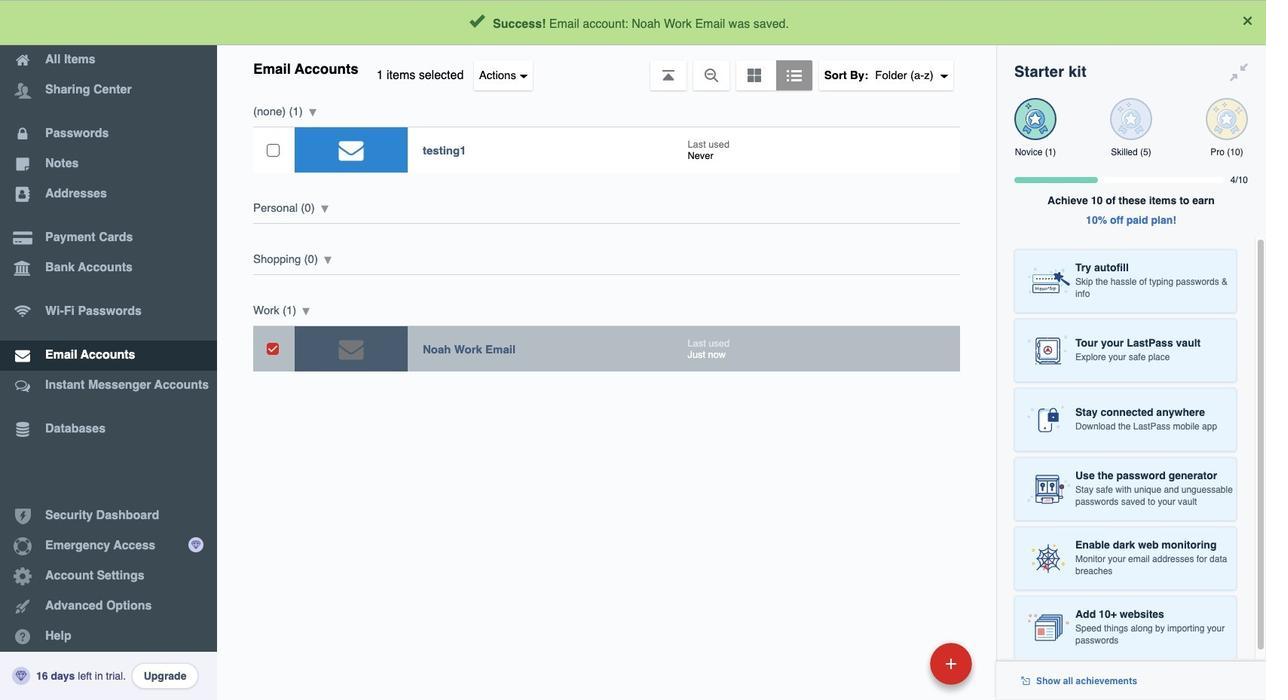 Task type: vqa. For each thing, say whether or not it's contained in the screenshot.
new item image
no



Task type: locate. For each thing, give the bounding box(es) containing it.
Search search field
[[363, 6, 965, 39]]

main navigation navigation
[[0, 0, 217, 700]]

search my vault text field
[[363, 6, 965, 39]]

new item element
[[826, 642, 977, 685]]

alert
[[0, 0, 1266, 45]]



Task type: describe. For each thing, give the bounding box(es) containing it.
new item navigation
[[826, 638, 981, 700]]

vault options navigation
[[217, 45, 996, 90]]



